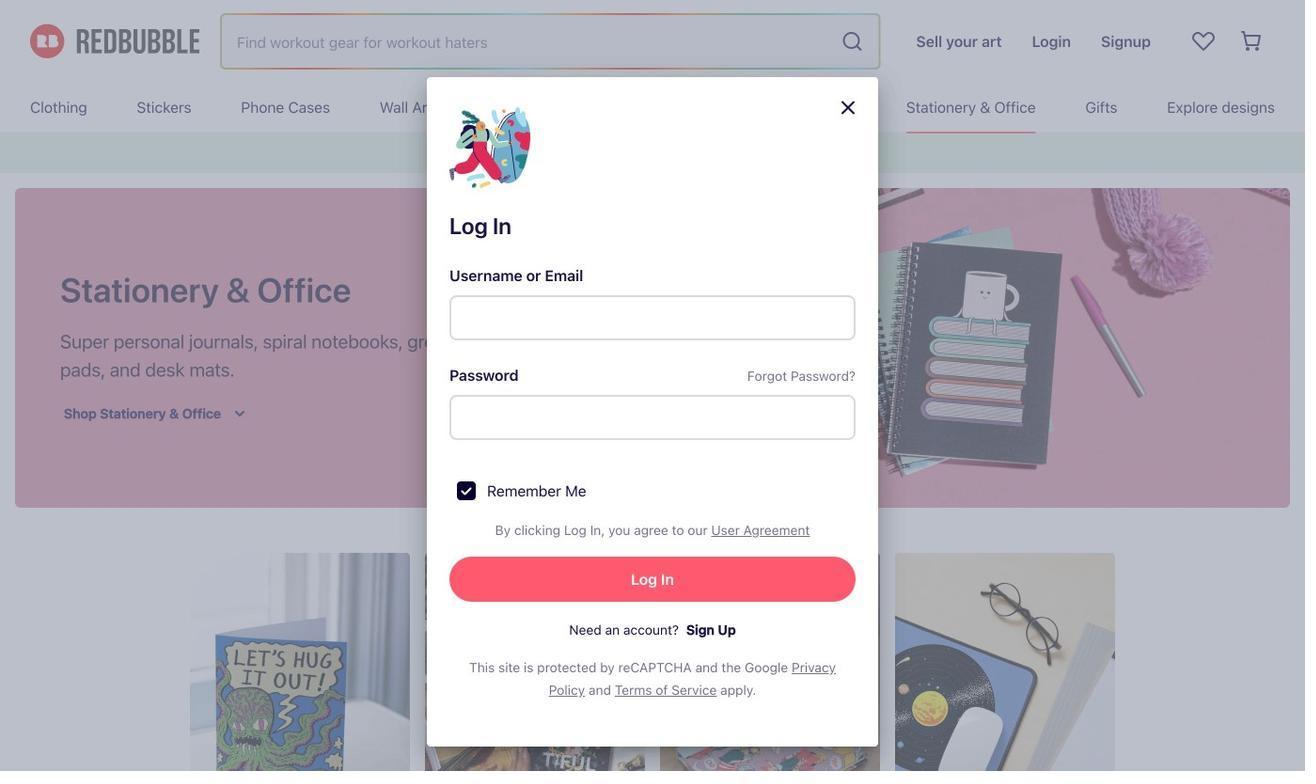 Task type: locate. For each thing, give the bounding box(es) containing it.
hardcover journals image
[[661, 553, 881, 772]]

10 menu item from the left
[[1168, 83, 1276, 132]]

menu item
[[30, 83, 87, 132], [137, 83, 192, 132], [241, 83, 330, 132], [380, 83, 433, 132], [483, 83, 582, 132], [632, 83, 725, 132], [775, 83, 857, 132], [907, 83, 1037, 132], [1086, 83, 1118, 132], [1168, 83, 1276, 132]]

3 menu item from the left
[[241, 83, 330, 132]]

none password field inside login or signup to your redbubble account dialog
[[450, 395, 856, 440]]

spiral notebooks image
[[425, 553, 645, 772]]

mouse pads & desk mats image
[[896, 553, 1116, 772]]

None password field
[[450, 395, 856, 440]]

1 menu item from the left
[[30, 83, 87, 132]]

none text field inside login or signup to your redbubble account dialog
[[450, 295, 856, 341]]

6 menu item from the left
[[632, 83, 725, 132]]

None text field
[[450, 295, 856, 341]]

menu bar
[[30, 83, 1276, 132]]

None checkbox
[[457, 482, 480, 504]]



Task type: describe. For each thing, give the bounding box(es) containing it.
8 menu item from the left
[[907, 83, 1037, 132]]

4 menu item from the left
[[380, 83, 433, 132]]

5 menu item from the left
[[483, 83, 582, 132]]

none checkbox inside login or signup to your redbubble account dialog
[[457, 482, 480, 504]]

7 menu item from the left
[[775, 83, 857, 132]]

9 menu item from the left
[[1086, 83, 1118, 132]]

2 menu item from the left
[[137, 83, 192, 132]]

login or signup to your redbubble account dialog
[[0, 0, 1306, 772]]

greeting cards image
[[190, 553, 410, 772]]



Task type: vqa. For each thing, say whether or not it's contained in the screenshot.
Wall Art link
no



